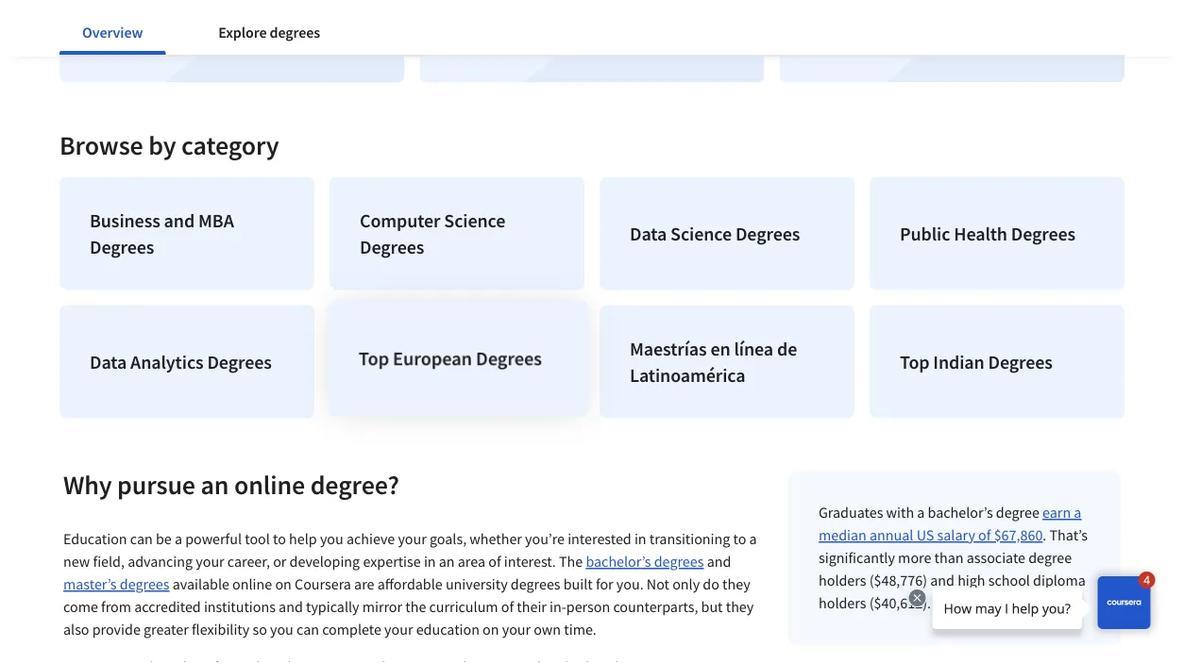 Task type: locate. For each thing, give the bounding box(es) containing it.
1 vertical spatial an
[[439, 553, 455, 572]]

and down coursera
[[279, 598, 303, 617]]

tool
[[245, 530, 270, 549]]

a right with
[[917, 504, 925, 522]]

degrees for public health degrees
[[1011, 222, 1076, 245]]

. that's significantly more than associate degree holders ($48,776) and high school diploma holders ($40,612).
[[819, 526, 1088, 613]]

1 horizontal spatial in
[[635, 530, 647, 549]]

top inside top european degrees link
[[359, 348, 389, 372]]

0 vertical spatial holders
[[819, 572, 866, 590]]

so
[[253, 621, 267, 640]]

do
[[703, 575, 720, 594]]

0 vertical spatial can
[[130, 530, 153, 549]]

1 vertical spatial on
[[483, 621, 499, 640]]

degrees inside top european degrees link
[[475, 348, 541, 372]]

degrees inside "data science degrees" link
[[736, 222, 800, 245]]

degrees up their
[[511, 575, 561, 594]]

online inside available online on coursera are affordable university degrees built for you. not only do they come from accredited institutions and typically mirror the curriculum of their in-person counterparts, but they also provide greater flexibility so you can complete your education on your own time.
[[232, 575, 272, 594]]

degrees inside computer science degrees
[[360, 235, 424, 259]]

master's
[[63, 575, 117, 594]]

0 vertical spatial an
[[201, 468, 229, 501]]

0 vertical spatial data
[[630, 222, 667, 245]]

top european degrees link
[[328, 302, 588, 417]]

explore degrees
[[218, 23, 320, 42]]

on down curriculum
[[483, 621, 499, 640]]

your down their
[[502, 621, 531, 640]]

they right but at the right of page
[[726, 598, 754, 617]]

1 horizontal spatial on
[[483, 621, 499, 640]]

the
[[559, 553, 583, 572]]

0 horizontal spatial in
[[424, 553, 436, 572]]

bachelor's up salary
[[928, 504, 993, 522]]

top indian degrees link
[[870, 305, 1125, 419]]

can
[[130, 530, 153, 549], [297, 621, 319, 640]]

0 horizontal spatial science
[[444, 208, 506, 232]]

data for data science degrees
[[630, 222, 667, 245]]

and inside business and mba degrees
[[164, 208, 195, 232]]

computer science degrees link
[[330, 177, 585, 290]]

diploma
[[1033, 572, 1086, 590]]

bachelor's up you.
[[586, 553, 651, 572]]

0 horizontal spatial to
[[273, 530, 286, 549]]

1 vertical spatial can
[[297, 621, 319, 640]]

master's degrees link
[[63, 575, 169, 594]]

0 vertical spatial degree
[[996, 504, 1040, 522]]

complete
[[322, 621, 381, 640]]

computer science degrees
[[360, 208, 506, 259]]

from
[[101, 598, 131, 617]]

available
[[173, 575, 229, 594]]

top
[[359, 348, 389, 372], [900, 350, 930, 374]]

and
[[164, 208, 195, 232], [707, 553, 731, 572], [930, 572, 955, 590], [279, 598, 303, 617]]

0 horizontal spatial bachelor's
[[586, 553, 651, 572]]

1 vertical spatial holders
[[819, 594, 866, 613]]

public health degrees link
[[870, 177, 1125, 290]]

and inside bachelor's degrees and master's degrees
[[707, 553, 731, 572]]

science
[[444, 208, 506, 232], [671, 222, 732, 245]]

an up powerful
[[201, 468, 229, 501]]

in-
[[550, 598, 566, 617]]

are
[[354, 575, 374, 594]]

0 horizontal spatial you
[[270, 621, 294, 640]]

1 horizontal spatial can
[[297, 621, 319, 640]]

data
[[630, 222, 667, 245], [90, 350, 127, 374]]

1 horizontal spatial data
[[630, 222, 667, 245]]

top for top indian degrees
[[900, 350, 930, 374]]

degrees for top european degrees
[[475, 348, 541, 372]]

bachelor's degrees link
[[586, 553, 704, 572]]

$67,860
[[994, 526, 1043, 545]]

top left indian at bottom
[[900, 350, 930, 374]]

of up the associate
[[978, 526, 991, 545]]

can down the typically
[[297, 621, 319, 640]]

science inside computer science degrees
[[444, 208, 506, 232]]

1 horizontal spatial science
[[671, 222, 732, 245]]

of inside earn a median annual us salary of $67,860
[[978, 526, 991, 545]]

your
[[398, 530, 427, 549], [196, 553, 224, 572], [384, 621, 413, 640], [502, 621, 531, 640]]

bachelor's inside bachelor's degrees and master's degrees
[[586, 553, 651, 572]]

2 to from the left
[[733, 530, 746, 549]]

0 vertical spatial they
[[723, 575, 751, 594]]

degree
[[996, 504, 1040, 522], [1029, 549, 1072, 568]]

of down whether on the left of the page
[[488, 553, 501, 572]]

time.
[[564, 621, 597, 640]]

coursera
[[295, 575, 351, 594]]

they right do
[[723, 575, 751, 594]]

you up developing
[[320, 530, 343, 549]]

you right so
[[270, 621, 294, 640]]

top inside the "top indian degrees" link
[[900, 350, 930, 374]]

to right "tool"
[[273, 530, 286, 549]]

1 vertical spatial degree
[[1029, 549, 1072, 568]]

tab list
[[59, 9, 373, 55]]

top european degrees list
[[52, 169, 1132, 426]]

why
[[63, 468, 112, 501]]

0 vertical spatial of
[[978, 526, 991, 545]]

degree up $67,860
[[996, 504, 1040, 522]]

of left their
[[501, 598, 514, 617]]

greater
[[144, 621, 189, 640]]

1 vertical spatial you
[[270, 621, 294, 640]]

an
[[201, 468, 229, 501], [439, 553, 455, 572]]

degrees inside button
[[270, 23, 320, 42]]

degrees for data analytics degrees
[[207, 350, 272, 374]]

1 horizontal spatial an
[[439, 553, 455, 572]]

explore
[[218, 23, 267, 42]]

a right earn
[[1074, 504, 1082, 522]]

on down or
[[275, 575, 292, 594]]

0 horizontal spatial can
[[130, 530, 153, 549]]

analytics
[[130, 350, 204, 374]]

bachelor's
[[928, 504, 993, 522], [586, 553, 651, 572]]

0 vertical spatial online
[[234, 468, 305, 501]]

an down goals,
[[439, 553, 455, 572]]

and up do
[[707, 553, 731, 572]]

0 horizontal spatial data
[[90, 350, 127, 374]]

overview
[[82, 23, 143, 42]]

degrees inside the "top indian degrees" link
[[988, 350, 1053, 374]]

top left european
[[359, 348, 389, 372]]

0 vertical spatial in
[[635, 530, 647, 549]]

bachelor's degrees and master's degrees
[[63, 553, 731, 594]]

1 vertical spatial online
[[232, 575, 272, 594]]

earn a median annual us salary of $67,860
[[819, 504, 1082, 545]]

flexibility
[[192, 621, 250, 640]]

and inside . that's significantly more than associate degree holders ($48,776) and high school diploma holders ($40,612).
[[930, 572, 955, 590]]

than
[[935, 549, 964, 568]]

línea
[[734, 337, 774, 361]]

us
[[917, 526, 934, 545]]

can left the be
[[130, 530, 153, 549]]

0 horizontal spatial an
[[201, 468, 229, 501]]

2 vertical spatial of
[[501, 598, 514, 617]]

1 vertical spatial data
[[90, 350, 127, 374]]

top for top european degrees
[[359, 348, 389, 372]]

1 horizontal spatial bachelor's
[[928, 504, 993, 522]]

and down than
[[930, 572, 955, 590]]

0 vertical spatial you
[[320, 530, 343, 549]]

online down career,
[[232, 575, 272, 594]]

powerful
[[185, 530, 242, 549]]

high
[[958, 572, 986, 590]]

and left mba
[[164, 208, 195, 232]]

to
[[273, 530, 286, 549], [733, 530, 746, 549]]

degrees inside public health degrees link
[[1011, 222, 1076, 245]]

1 horizontal spatial you
[[320, 530, 343, 549]]

to right transitioning
[[733, 530, 746, 549]]

browse by category
[[59, 128, 279, 161]]

0 horizontal spatial on
[[275, 575, 292, 594]]

data for data analytics degrees
[[90, 350, 127, 374]]

1 holders from the top
[[819, 572, 866, 590]]

degrees for computer science degrees
[[360, 235, 424, 259]]

degrees inside business and mba degrees
[[90, 235, 154, 259]]

1 to from the left
[[273, 530, 286, 549]]

browse
[[59, 128, 143, 161]]

in down goals,
[[424, 553, 436, 572]]

their
[[517, 598, 547, 617]]

goals,
[[430, 530, 467, 549]]

career,
[[227, 553, 270, 572]]

in up bachelor's degrees link
[[635, 530, 647, 549]]

1 horizontal spatial to
[[733, 530, 746, 549]]

pursue
[[117, 468, 195, 501]]

0 horizontal spatial top
[[359, 348, 389, 372]]

degree down .
[[1029, 549, 1072, 568]]

degrees right the explore
[[270, 23, 320, 42]]

0 vertical spatial bachelor's
[[928, 504, 993, 522]]

institutions
[[204, 598, 276, 617]]

holders
[[819, 572, 866, 590], [819, 594, 866, 613]]

degree?
[[310, 468, 399, 501]]

degrees for top indian degrees
[[988, 350, 1053, 374]]

computer
[[360, 208, 441, 232]]

can inside the education can be a powerful tool to help you achieve your goals, whether you're interested in transitioning to a new field, advancing your career, or developing expertise in an area of interest. the
[[130, 530, 153, 549]]

on
[[275, 575, 292, 594], [483, 621, 499, 640]]

earn a median annual us salary of $67,860 link
[[819, 504, 1082, 545]]

1 horizontal spatial top
[[900, 350, 930, 374]]

business and mba degrees
[[90, 208, 234, 259]]

education
[[416, 621, 480, 640]]

1 vertical spatial bachelor's
[[586, 553, 651, 572]]

degrees inside data analytics degrees link
[[207, 350, 272, 374]]

category
[[181, 128, 279, 161]]

1 vertical spatial of
[[488, 553, 501, 572]]

a
[[917, 504, 925, 522], [1074, 504, 1082, 522], [175, 530, 182, 549], [749, 530, 757, 549]]

you inside the education can be a powerful tool to help you achieve your goals, whether you're interested in transitioning to a new field, advancing your career, or developing expertise in an area of interest. the
[[320, 530, 343, 549]]

de
[[777, 337, 797, 361]]

online up "tool"
[[234, 468, 305, 501]]

field,
[[93, 553, 125, 572]]

achieve
[[347, 530, 395, 549]]



Task type: describe. For each thing, give the bounding box(es) containing it.
maestrías
[[630, 337, 707, 361]]

counterparts,
[[613, 598, 698, 617]]

or
[[273, 553, 286, 572]]

science for computer
[[444, 208, 506, 232]]

graduates
[[819, 504, 883, 522]]

overview button
[[59, 9, 166, 55]]

degrees inside bachelor's degrees link
[[178, 12, 242, 36]]

of inside the education can be a powerful tool to help you achieve your goals, whether you're interested in transitioning to a new field, advancing your career, or developing expertise in an area of interest. the
[[488, 553, 501, 572]]

more
[[898, 549, 932, 568]]

help
[[289, 530, 317, 549]]

whether
[[470, 530, 522, 549]]

transitioning
[[650, 530, 730, 549]]

also
[[63, 621, 89, 640]]

university
[[446, 575, 508, 594]]

graduates with a bachelor's degree
[[819, 504, 1043, 522]]

european
[[393, 348, 472, 372]]

accredited
[[134, 598, 201, 617]]

data analytics degrees link
[[59, 305, 314, 419]]

0 vertical spatial on
[[275, 575, 292, 594]]

indian
[[933, 350, 985, 374]]

available online on coursera are affordable university degrees built for you. not only do they come from accredited institutions and typically mirror the curriculum of their in-person counterparts, but they also provide greater flexibility so you can complete your education on your own time.
[[63, 575, 754, 640]]

science for data
[[671, 222, 732, 245]]

of inside available online on coursera are affordable university degrees built for you. not only do they come from accredited institutions and typically mirror the curriculum of their in-person counterparts, but they also provide greater flexibility so you can complete your education on your own time.
[[501, 598, 514, 617]]

education
[[63, 530, 127, 549]]

built
[[564, 575, 593, 594]]

business
[[90, 208, 160, 232]]

typically
[[306, 598, 359, 617]]

own
[[534, 621, 561, 640]]

median
[[819, 526, 867, 545]]

tab list containing overview
[[59, 9, 373, 55]]

maestrías en línea de latinoamérica link
[[600, 305, 855, 419]]

bachelor's degrees
[[90, 12, 242, 36]]

and inside available online on coursera are affordable university degrees built for you. not only do they come from accredited institutions and typically mirror the curriculum of their in-person counterparts, but they also provide greater flexibility so you can complete your education on your own time.
[[279, 598, 303, 617]]

an inside the education can be a powerful tool to help you achieve your goals, whether you're interested in transitioning to a new field, advancing your career, or developing expertise in an area of interest. the
[[439, 553, 455, 572]]

a right transitioning
[[749, 530, 757, 549]]

education can be a powerful tool to help you achieve your goals, whether you're interested in transitioning to a new field, advancing your career, or developing expertise in an area of interest. the
[[63, 530, 757, 572]]

can inside available online on coursera are affordable university degrees built for you. not only do they come from accredited institutions and typically mirror the curriculum of their in-person counterparts, but they also provide greater flexibility so you can complete your education on your own time.
[[297, 621, 319, 640]]

degrees inside available online on coursera are affordable university degrees built for you. not only do they come from accredited institutions and typically mirror the curriculum of their in-person counterparts, but they also provide greater flexibility so you can complete your education on your own time.
[[511, 575, 561, 594]]

provide
[[92, 621, 141, 640]]

you inside available online on coursera are affordable university degrees built for you. not only do they come from accredited institutions and typically mirror the curriculum of their in-person counterparts, but they also provide greater flexibility so you can complete your education on your own time.
[[270, 621, 294, 640]]

public health degrees
[[900, 222, 1076, 245]]

bachelor's degrees link
[[59, 0, 405, 82]]

with
[[886, 504, 914, 522]]

mirror
[[362, 598, 402, 617]]

top european degrees
[[359, 348, 541, 372]]

mba
[[198, 208, 234, 232]]

person
[[566, 598, 610, 617]]

be
[[156, 530, 172, 549]]

health
[[954, 222, 1008, 245]]

advancing
[[128, 553, 193, 572]]

by
[[148, 128, 176, 161]]

school
[[989, 572, 1030, 590]]

interest.
[[504, 553, 556, 572]]

.
[[1043, 526, 1047, 545]]

significantly
[[819, 549, 895, 568]]

data analytics degrees
[[90, 350, 272, 374]]

degrees for data science degrees
[[736, 222, 800, 245]]

curriculum
[[429, 598, 498, 617]]

1 vertical spatial they
[[726, 598, 754, 617]]

degrees up the only
[[654, 553, 704, 572]]

not
[[647, 575, 670, 594]]

your down mirror in the bottom of the page
[[384, 621, 413, 640]]

only
[[673, 575, 700, 594]]

business and mba degrees link
[[59, 177, 314, 290]]

new
[[63, 553, 90, 572]]

public
[[900, 222, 950, 245]]

bachelor's
[[90, 12, 174, 36]]

2 holders from the top
[[819, 594, 866, 613]]

a inside earn a median annual us salary of $67,860
[[1074, 504, 1082, 522]]

top indian degrees
[[900, 350, 1053, 374]]

developing
[[290, 553, 360, 572]]

bachelor's degrees list
[[52, 0, 1132, 90]]

your up expertise
[[398, 530, 427, 549]]

($48,776)
[[869, 572, 927, 590]]

but
[[701, 598, 723, 617]]

en
[[711, 337, 731, 361]]

1 vertical spatial in
[[424, 553, 436, 572]]

explore degrees button
[[196, 9, 343, 55]]

a right the be
[[175, 530, 182, 549]]

salary
[[937, 526, 975, 545]]

affordable
[[377, 575, 443, 594]]

associate
[[967, 549, 1026, 568]]

the
[[405, 598, 426, 617]]

degree inside . that's significantly more than associate degree holders ($48,776) and high school diploma holders ($40,612).
[[1029, 549, 1072, 568]]

maestrías en línea de latinoamérica
[[630, 337, 797, 387]]

data science degrees link
[[600, 177, 855, 290]]

($40,612).
[[869, 594, 931, 613]]

degrees down advancing
[[120, 575, 169, 594]]

latinoamérica
[[630, 363, 746, 387]]

your down powerful
[[196, 553, 224, 572]]

that's
[[1050, 526, 1088, 545]]

you.
[[617, 575, 644, 594]]



Task type: vqa. For each thing, say whether or not it's contained in the screenshot.
Computer
yes



